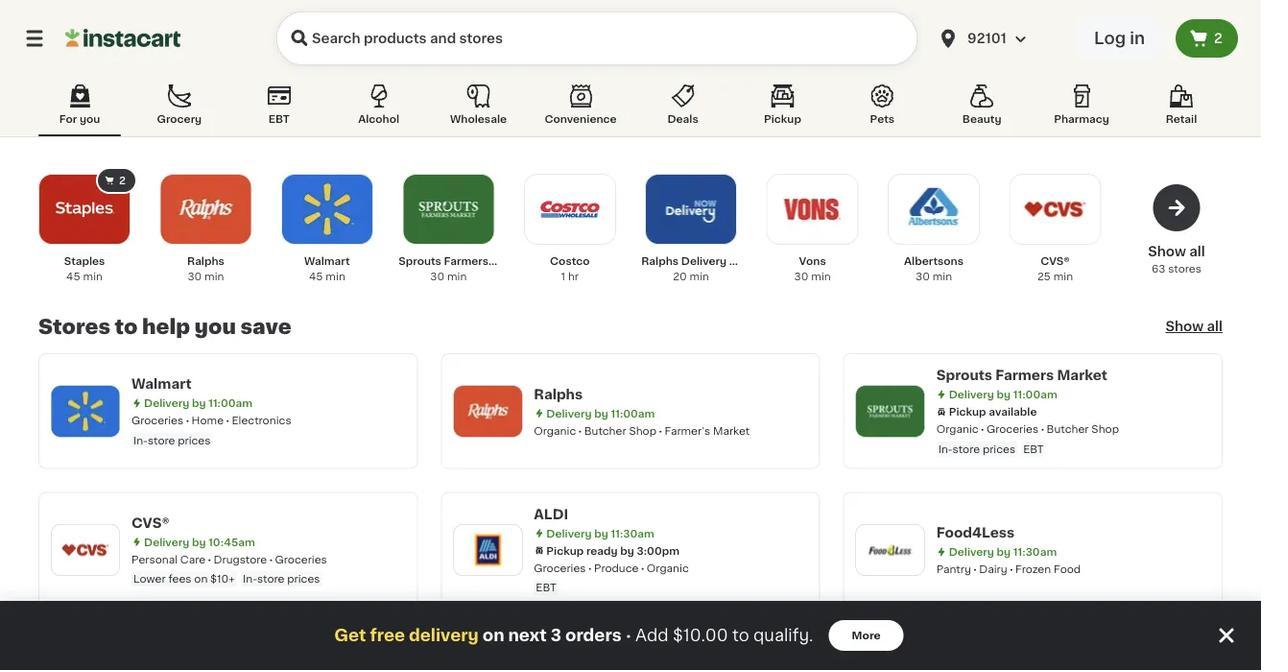 Task type: locate. For each thing, give the bounding box(es) containing it.
ebt
[[269, 114, 290, 124], [1024, 444, 1044, 454], [536, 582, 557, 593]]

store right walmart logo
[[148, 435, 175, 446]]

min down sprouts farmers market image
[[447, 271, 467, 282]]

1 horizontal spatial farmers
[[996, 369, 1054, 382]]

delivery down the aldi
[[547, 528, 592, 539]]

by up ready
[[595, 528, 609, 539]]

by
[[997, 389, 1011, 400], [192, 398, 206, 409], [595, 408, 609, 418], [595, 528, 609, 539], [192, 537, 206, 547], [620, 545, 634, 556], [997, 547, 1011, 557]]

groceries home electronics in-store prices
[[132, 415, 291, 446]]

min right 20
[[690, 271, 710, 282]]

1 vertical spatial delivery by 11:30am
[[949, 547, 1057, 557]]

cvs® up 25
[[1041, 256, 1070, 266]]

for you
[[59, 114, 100, 124]]

2 inside button
[[1215, 32, 1223, 45]]

to left help
[[115, 316, 138, 337]]

0 vertical spatial market
[[491, 256, 530, 266]]

$10.00
[[673, 627, 728, 644]]

1 horizontal spatial prices
[[287, 574, 320, 584]]

92101
[[968, 32, 1007, 45]]

delivery by 11:30am
[[547, 528, 655, 539], [949, 547, 1057, 557]]

1 vertical spatial ebt
[[1024, 444, 1044, 454]]

by up the available
[[997, 389, 1011, 400]]

92101 button
[[937, 12, 1052, 65]]

delivery for cvs®
[[144, 537, 189, 547]]

1 horizontal spatial shop
[[1092, 424, 1120, 434]]

ready
[[587, 545, 618, 556]]

wholesale button
[[437, 81, 520, 136]]

min down the vons
[[812, 271, 831, 282]]

30 inside "albertsons 30 min"
[[916, 271, 930, 282]]

6 min from the left
[[812, 271, 831, 282]]

beauty button
[[941, 81, 1024, 136]]

groceries inside organic groceries butcher shop in-store prices ebt
[[987, 424, 1039, 434]]

1 horizontal spatial to
[[733, 627, 750, 644]]

0 horizontal spatial market
[[491, 256, 530, 266]]

1 vertical spatial on
[[483, 627, 505, 644]]

2 horizontal spatial ebt
[[1024, 444, 1044, 454]]

2 right staples image
[[119, 175, 126, 186]]

pickup left ready
[[547, 545, 584, 556]]

organic for organic groceries butcher shop in-store prices ebt
[[937, 424, 979, 434]]

by up home
[[192, 398, 206, 409]]

in- inside groceries home electronics in-store prices
[[133, 435, 148, 446]]

4 30 from the left
[[916, 271, 930, 282]]

3
[[551, 627, 562, 644]]

1 vertical spatial cvs®
[[132, 516, 170, 530]]

2 horizontal spatial delivery by 11:00am
[[949, 389, 1058, 400]]

8 min from the left
[[1054, 271, 1074, 282]]

all inside show all "popup button"
[[1207, 320, 1223, 333]]

store down pickup available
[[953, 444, 980, 454]]

market right farmer's
[[713, 425, 750, 436]]

show inside show all 63 stores
[[1148, 245, 1187, 258]]

walmart for walmart 45 min
[[304, 256, 350, 266]]

pickup up the vons image
[[764, 114, 802, 124]]

0 vertical spatial sprouts
[[399, 256, 442, 266]]

convenience button
[[537, 81, 625, 136]]

log in
[[1095, 30, 1145, 47]]

delivery
[[681, 256, 727, 266], [949, 389, 995, 400], [144, 398, 189, 409], [547, 408, 592, 418], [547, 528, 592, 539], [144, 537, 189, 547], [949, 547, 995, 557]]

1 horizontal spatial ebt
[[536, 582, 557, 593]]

by up organic butcher shop farmer's market
[[595, 408, 609, 418]]

1 vertical spatial walmart
[[132, 377, 192, 391]]

orders
[[566, 627, 622, 644]]

30 down the vons
[[795, 271, 809, 282]]

by for walmart
[[192, 398, 206, 409]]

1 horizontal spatial market
[[713, 425, 750, 436]]

4 min from the left
[[447, 271, 467, 282]]

1 horizontal spatial on
[[483, 627, 505, 644]]

groceries right drugstore
[[275, 554, 327, 565]]

cvs® up personal
[[132, 516, 170, 530]]

0 horizontal spatial shop
[[629, 425, 657, 436]]

organic groceries butcher shop in-store prices ebt
[[937, 424, 1120, 454]]

by for cvs®
[[192, 537, 206, 547]]

walmart
[[304, 256, 350, 266], [132, 377, 192, 391]]

delivery by 10:45am
[[144, 537, 255, 547]]

groceries left home
[[132, 415, 184, 426]]

show all
[[1166, 320, 1223, 333]]

by for sprouts farmers market
[[997, 389, 1011, 400]]

63
[[1152, 264, 1166, 274]]

get free delivery on next 3 orders • add $10.00 to qualify.
[[334, 627, 814, 644]]

•
[[626, 628, 632, 643]]

min down staples
[[83, 271, 103, 282]]

delivery up personal
[[144, 537, 189, 547]]

11:30am up frozen
[[1014, 547, 1057, 557]]

min inside "albertsons 30 min"
[[933, 271, 953, 282]]

on right fees
[[194, 574, 208, 584]]

groceries down the aldi
[[534, 563, 586, 573]]

1 vertical spatial market
[[1058, 369, 1108, 382]]

7 min from the left
[[933, 271, 953, 282]]

0 horizontal spatial delivery by 11:00am
[[144, 398, 253, 409]]

in- down pickup available
[[939, 444, 953, 454]]

30 inside vons 30 min
[[795, 271, 809, 282]]

sprouts farmers market
[[937, 369, 1108, 382]]

0 vertical spatial show
[[1148, 245, 1187, 258]]

1 vertical spatial farmers
[[996, 369, 1054, 382]]

1 vertical spatial all
[[1207, 320, 1223, 333]]

ralphs down ralphs "image"
[[187, 256, 225, 266]]

0 horizontal spatial 11:00am
[[209, 398, 253, 409]]

convenience
[[545, 114, 617, 124]]

11:30am for aldi
[[611, 528, 655, 539]]

min inside ralphs 30 min
[[205, 271, 224, 282]]

farmers up the available
[[996, 369, 1054, 382]]

ralphs 30 min
[[187, 256, 225, 282]]

you right help
[[195, 316, 236, 337]]

0 horizontal spatial delivery by 11:30am
[[547, 528, 655, 539]]

stores
[[1169, 264, 1202, 274]]

market left costco
[[491, 256, 530, 266]]

organic down pickup available
[[937, 424, 979, 434]]

0 horizontal spatial all
[[1190, 245, 1206, 258]]

min for albertsons 30 min
[[933, 271, 953, 282]]

store inside groceries home electronics in-store prices
[[148, 435, 175, 446]]

costco image
[[537, 177, 603, 242]]

11:00am up organic butcher shop farmer's market
[[611, 408, 655, 418]]

ralphs logo image
[[463, 386, 513, 436]]

0 horizontal spatial you
[[80, 114, 100, 124]]

0 horizontal spatial in-
[[133, 435, 148, 446]]

45 down walmart image
[[309, 271, 323, 282]]

0 vertical spatial all
[[1190, 245, 1206, 258]]

in- down drugstore
[[243, 574, 257, 584]]

all
[[1190, 245, 1206, 258], [1207, 320, 1223, 333]]

cvs® image
[[1023, 177, 1088, 242]]

ralphs for ralphs
[[534, 387, 583, 401]]

ralphs for ralphs 30 min
[[187, 256, 225, 266]]

1 vertical spatial you
[[195, 316, 236, 337]]

30 down albertsons
[[916, 271, 930, 282]]

delivery by 11:00am up home
[[144, 398, 253, 409]]

min for vons 30 min
[[812, 271, 831, 282]]

2 horizontal spatial ralphs
[[642, 256, 679, 266]]

hr
[[568, 271, 579, 282]]

sprouts up pickup available
[[937, 369, 993, 382]]

delivery for aldi
[[547, 528, 592, 539]]

walmart image
[[295, 177, 360, 242]]

groceries inside groceries home electronics in-store prices
[[132, 415, 184, 426]]

in- inside organic groceries butcher shop in-store prices ebt
[[939, 444, 953, 454]]

shop
[[1092, 424, 1120, 434], [629, 425, 657, 436]]

stores
[[38, 316, 110, 337]]

now
[[729, 256, 754, 266]]

delivery inside ralphs delivery now 20 min
[[681, 256, 727, 266]]

1 horizontal spatial 11:30am
[[1014, 547, 1057, 557]]

cvs® inside cvs® 25 min
[[1041, 256, 1070, 266]]

show down stores at right
[[1166, 320, 1204, 333]]

sprouts farmers market logo image
[[866, 386, 916, 436]]

0 horizontal spatial store
[[148, 435, 175, 446]]

prices inside personal care drugstore groceries lower fees on $10+ in-store prices
[[287, 574, 320, 584]]

prices
[[178, 435, 211, 446], [983, 444, 1016, 454], [287, 574, 320, 584]]

min inside the walmart 45 min
[[326, 271, 345, 282]]

3 min from the left
[[326, 271, 345, 282]]

1 45 from the left
[[66, 271, 80, 282]]

wholesale
[[450, 114, 507, 124]]

walmart logo image
[[60, 386, 110, 436]]

1 vertical spatial pickup
[[949, 407, 987, 417]]

30
[[188, 271, 202, 282], [430, 271, 445, 282], [795, 271, 809, 282], [916, 271, 930, 282]]

by up "produce"
[[620, 545, 634, 556]]

1 horizontal spatial in-
[[243, 574, 257, 584]]

45 inside staples 45 min
[[66, 271, 80, 282]]

45 down staples
[[66, 271, 80, 282]]

albertsons image
[[902, 177, 967, 242]]

min down ralphs "image"
[[205, 271, 224, 282]]

market inside sprouts farmers market 30 min
[[491, 256, 530, 266]]

0 vertical spatial farmers
[[444, 256, 489, 266]]

sprouts down sprouts farmers market image
[[399, 256, 442, 266]]

ralphs inside ralphs delivery now 20 min
[[642, 256, 679, 266]]

groceries down the available
[[987, 424, 1039, 434]]

0 horizontal spatial ralphs
[[187, 256, 225, 266]]

grocery button
[[138, 81, 221, 136]]

store down drugstore
[[257, 574, 285, 584]]

1 vertical spatial show
[[1166, 320, 1204, 333]]

organic right ralphs logo
[[534, 425, 576, 436]]

sprouts for sprouts farmers market
[[937, 369, 993, 382]]

to
[[115, 316, 138, 337], [733, 627, 750, 644]]

on left next
[[483, 627, 505, 644]]

1 vertical spatial 11:30am
[[1014, 547, 1057, 557]]

None search field
[[277, 12, 918, 65]]

walmart 45 min
[[304, 256, 350, 282]]

butcher left farmer's
[[584, 425, 627, 436]]

organic down 3:00pm on the right bottom of page
[[647, 563, 689, 573]]

show for show all
[[1166, 320, 1204, 333]]

2 horizontal spatial 11:00am
[[1014, 389, 1058, 400]]

30 inside ralphs 30 min
[[188, 271, 202, 282]]

sprouts for sprouts farmers market 30 min
[[399, 256, 442, 266]]

0 vertical spatial 2
[[1215, 32, 1223, 45]]

delivery by 11:00am up organic butcher shop farmer's market
[[547, 408, 655, 418]]

home
[[192, 415, 224, 426]]

sprouts
[[399, 256, 442, 266], [937, 369, 993, 382]]

delivery by 11:00am up the available
[[949, 389, 1058, 400]]

delivery up pickup available
[[949, 389, 995, 400]]

2 vertical spatial pickup
[[547, 545, 584, 556]]

1 vertical spatial sprouts
[[937, 369, 993, 382]]

0 horizontal spatial organic
[[534, 425, 576, 436]]

market for sprouts farmers market
[[1058, 369, 1108, 382]]

0 horizontal spatial walmart
[[132, 377, 192, 391]]

prices down pickup available
[[983, 444, 1016, 454]]

groceries inside personal care drugstore groceries lower fees on $10+ in-store prices
[[275, 554, 327, 565]]

vons image
[[780, 177, 846, 242]]

sprouts inside sprouts farmers market 30 min
[[399, 256, 442, 266]]

1 horizontal spatial all
[[1207, 320, 1223, 333]]

0 vertical spatial on
[[194, 574, 208, 584]]

delivery up groceries home electronics in-store prices
[[144, 398, 189, 409]]

by up pantry dairy frozen food
[[997, 547, 1011, 557]]

show
[[1148, 245, 1187, 258], [1166, 320, 1204, 333]]

butcher inside organic groceries butcher shop in-store prices ebt
[[1047, 424, 1089, 434]]

pantry
[[937, 564, 971, 574]]

min for ralphs 30 min
[[205, 271, 224, 282]]

1 horizontal spatial butcher
[[1047, 424, 1089, 434]]

2 horizontal spatial pickup
[[949, 407, 987, 417]]

pickup for sprouts farmers market
[[949, 407, 987, 417]]

to inside treatment tracker modal dialog
[[733, 627, 750, 644]]

pickup for aldi
[[547, 545, 584, 556]]

45 for walmart 45 min
[[309, 271, 323, 282]]

groceries inside groceries produce organic ebt
[[534, 563, 586, 573]]

0 vertical spatial ebt
[[269, 114, 290, 124]]

delivery by 11:00am for ralphs
[[547, 408, 655, 418]]

pickup
[[764, 114, 802, 124], [949, 407, 987, 417], [547, 545, 584, 556]]

walmart down walmart image
[[304, 256, 350, 266]]

butcher down sprouts farmers market
[[1047, 424, 1089, 434]]

1 horizontal spatial delivery by 11:30am
[[949, 547, 1057, 557]]

1 horizontal spatial 45
[[309, 271, 323, 282]]

0 horizontal spatial cvs®
[[132, 516, 170, 530]]

2 inside stores to help you save tab panel
[[119, 175, 126, 186]]

delivery up 20
[[681, 256, 727, 266]]

pickup button
[[742, 81, 824, 136]]

ralphs for ralphs delivery now 20 min
[[642, 256, 679, 266]]

0 horizontal spatial ebt
[[269, 114, 290, 124]]

2 up retail button
[[1215, 32, 1223, 45]]

show all 63 stores
[[1148, 245, 1206, 274]]

2
[[1215, 32, 1223, 45], [119, 175, 126, 186]]

1 vertical spatial 2
[[119, 175, 126, 186]]

0 horizontal spatial farmers
[[444, 256, 489, 266]]

on
[[194, 574, 208, 584], [483, 627, 505, 644]]

2 30 from the left
[[430, 271, 445, 282]]

walmart down stores to help you save
[[132, 377, 192, 391]]

0 vertical spatial delivery by 11:30am
[[547, 528, 655, 539]]

0 horizontal spatial 2
[[119, 175, 126, 186]]

0 horizontal spatial prices
[[178, 435, 211, 446]]

11:30am for food4less
[[1014, 547, 1057, 557]]

min inside sprouts farmers market 30 min
[[447, 271, 467, 282]]

1 horizontal spatial ralphs
[[534, 387, 583, 401]]

2 min from the left
[[205, 271, 224, 282]]

ralphs right ralphs logo
[[534, 387, 583, 401]]

1 horizontal spatial 2
[[1215, 32, 1223, 45]]

delivery down the food4less
[[949, 547, 995, 557]]

min for staples 45 min
[[83, 271, 103, 282]]

0 horizontal spatial 11:30am
[[611, 528, 655, 539]]

min inside vons 30 min
[[812, 271, 831, 282]]

in-
[[133, 435, 148, 446], [939, 444, 953, 454], [243, 574, 257, 584]]

1 horizontal spatial cvs®
[[1041, 256, 1070, 266]]

min
[[83, 271, 103, 282], [205, 271, 224, 282], [326, 271, 345, 282], [447, 271, 467, 282], [690, 271, 710, 282], [812, 271, 831, 282], [933, 271, 953, 282], [1054, 271, 1074, 282]]

delivery by 11:30am up ready
[[547, 528, 655, 539]]

0 horizontal spatial on
[[194, 574, 208, 584]]

delivery by 11:00am for walmart
[[144, 398, 253, 409]]

cvs®
[[1041, 256, 1070, 266], [132, 516, 170, 530]]

0 horizontal spatial to
[[115, 316, 138, 337]]

in- right walmart logo
[[133, 435, 148, 446]]

min down walmart image
[[326, 271, 345, 282]]

0 horizontal spatial 45
[[66, 271, 80, 282]]

farmers down sprouts farmers market image
[[444, 256, 489, 266]]

11:30am up pickup ready by 3:00pm
[[611, 528, 655, 539]]

min right 25
[[1054, 271, 1074, 282]]

45 inside the walmart 45 min
[[309, 271, 323, 282]]

delivery for walmart
[[144, 398, 189, 409]]

store
[[148, 435, 175, 446], [953, 444, 980, 454], [257, 574, 285, 584]]

cvs® for cvs® 25 min
[[1041, 256, 1070, 266]]

farmers
[[444, 256, 489, 266], [996, 369, 1054, 382]]

2 horizontal spatial in-
[[939, 444, 953, 454]]

to inside stores to help you save tab panel
[[115, 316, 138, 337]]

by up the care
[[192, 537, 206, 547]]

ebt inside button
[[269, 114, 290, 124]]

1 min from the left
[[83, 271, 103, 282]]

3 30 from the left
[[795, 271, 809, 282]]

delivery up organic butcher shop farmer's market
[[547, 408, 592, 418]]

5 min from the left
[[690, 271, 710, 282]]

1 horizontal spatial organic
[[647, 563, 689, 573]]

alcohol
[[358, 114, 400, 124]]

1 horizontal spatial store
[[257, 574, 285, 584]]

1 horizontal spatial 11:00am
[[611, 408, 655, 418]]

all inside show all 63 stores
[[1190, 245, 1206, 258]]

in- inside personal care drugstore groceries lower fees on $10+ in-store prices
[[243, 574, 257, 584]]

1 30 from the left
[[188, 271, 202, 282]]

min inside cvs® 25 min
[[1054, 271, 1074, 282]]

delivery by 11:30am up pantry dairy frozen food
[[949, 547, 1057, 557]]

2 horizontal spatial market
[[1058, 369, 1108, 382]]

30 up help
[[188, 271, 202, 282]]

0 vertical spatial walmart
[[304, 256, 350, 266]]

30 down sprouts farmers market image
[[430, 271, 445, 282]]

delivery for ralphs
[[547, 408, 592, 418]]

in
[[1130, 30, 1145, 47]]

market up organic groceries butcher shop in-store prices ebt
[[1058, 369, 1108, 382]]

11:00am for sprouts farmers market
[[1014, 389, 1058, 400]]

min down albertsons
[[933, 271, 953, 282]]

2 vertical spatial ebt
[[536, 582, 557, 593]]

2 45 from the left
[[309, 271, 323, 282]]

1 horizontal spatial delivery by 11:00am
[[547, 408, 655, 418]]

sprouts farmers market image
[[416, 177, 481, 242]]

prices right $10+
[[287, 574, 320, 584]]

1 horizontal spatial you
[[195, 316, 236, 337]]

show inside "popup button"
[[1166, 320, 1204, 333]]

ralphs image
[[173, 177, 239, 242]]

0 vertical spatial 11:30am
[[611, 528, 655, 539]]

11:00am for walmart
[[209, 398, 253, 409]]

produce
[[594, 563, 639, 573]]

0 vertical spatial cvs®
[[1041, 256, 1070, 266]]

cvs® logo image
[[60, 525, 110, 575]]

45
[[66, 271, 80, 282], [309, 271, 323, 282]]

0 vertical spatial you
[[80, 114, 100, 124]]

0 horizontal spatial sprouts
[[399, 256, 442, 266]]

1 horizontal spatial walmart
[[304, 256, 350, 266]]

show up 63
[[1148, 245, 1187, 258]]

25
[[1038, 271, 1051, 282]]

you right for on the left top of page
[[80, 114, 100, 124]]

11:00am up home
[[209, 398, 253, 409]]

0 horizontal spatial butcher
[[584, 425, 627, 436]]

delivery for food4less
[[949, 547, 995, 557]]

ralphs up 20
[[642, 256, 679, 266]]

pickup left the available
[[949, 407, 987, 417]]

pickup available
[[949, 407, 1037, 417]]

2 horizontal spatial organic
[[937, 424, 979, 434]]

0 vertical spatial to
[[115, 316, 138, 337]]

to right $10.00
[[733, 627, 750, 644]]

11:30am
[[611, 528, 655, 539], [1014, 547, 1057, 557]]

1 horizontal spatial sprouts
[[937, 369, 993, 382]]

1 vertical spatial to
[[733, 627, 750, 644]]

2 horizontal spatial prices
[[983, 444, 1016, 454]]

min inside staples 45 min
[[83, 271, 103, 282]]

0 horizontal spatial pickup
[[547, 545, 584, 556]]

sprouts farmers market 30 min
[[399, 256, 530, 282]]

farmers inside sprouts farmers market 30 min
[[444, 256, 489, 266]]

organic inside organic groceries butcher shop in-store prices ebt
[[937, 424, 979, 434]]

prices down home
[[178, 435, 211, 446]]

you
[[80, 114, 100, 124], [195, 316, 236, 337]]

aldi
[[534, 507, 569, 521]]

1 horizontal spatial pickup
[[764, 114, 802, 124]]

2 horizontal spatial store
[[953, 444, 980, 454]]

0 vertical spatial pickup
[[764, 114, 802, 124]]

11:00am down sprouts farmers market
[[1014, 389, 1058, 400]]



Task type: describe. For each thing, give the bounding box(es) containing it.
personal
[[132, 554, 178, 565]]

min for walmart 45 min
[[326, 271, 345, 282]]

farmers for sprouts farmers market 30 min
[[444, 256, 489, 266]]

help
[[142, 316, 190, 337]]

pantry dairy frozen food
[[937, 564, 1081, 574]]

show all button
[[1166, 317, 1223, 336]]

ralphs delivery now 20 min
[[642, 256, 754, 282]]

$10+
[[210, 574, 235, 584]]

30 for vons 30 min
[[795, 271, 809, 282]]

all for show all
[[1207, 320, 1223, 333]]

food
[[1054, 564, 1081, 574]]

market for sprouts farmers market 30 min
[[491, 256, 530, 266]]

farmers for sprouts farmers market
[[996, 369, 1054, 382]]

ebt inside groceries produce organic ebt
[[536, 582, 557, 593]]

aldi logo image
[[463, 525, 513, 575]]

10:45am
[[209, 537, 255, 547]]

pharmacy button
[[1041, 81, 1123, 136]]

cvs® 25 min
[[1038, 256, 1074, 282]]

staples image
[[52, 177, 117, 242]]

dairy
[[980, 564, 1008, 574]]

costco 1 hr
[[550, 256, 590, 282]]

pets
[[870, 114, 895, 124]]

grocery
[[157, 114, 202, 124]]

groceries produce organic ebt
[[534, 563, 689, 593]]

delivery for sprouts farmers market
[[949, 389, 995, 400]]

walmart for walmart
[[132, 377, 192, 391]]

costco
[[550, 256, 590, 266]]

deals
[[668, 114, 699, 124]]

delivery
[[409, 627, 479, 644]]

92101 button
[[926, 12, 1064, 65]]

2 vertical spatial market
[[713, 425, 750, 436]]

log
[[1095, 30, 1126, 47]]

on inside treatment tracker modal dialog
[[483, 627, 505, 644]]

show for show all 63 stores
[[1148, 245, 1187, 258]]

save
[[241, 316, 291, 337]]

for you button
[[38, 81, 121, 136]]

drugstore
[[214, 554, 267, 565]]

more
[[852, 630, 881, 641]]

next
[[508, 627, 547, 644]]

stores to help you save tab panel
[[29, 167, 1233, 608]]

shop categories tab list
[[38, 81, 1223, 136]]

1
[[561, 271, 566, 282]]

ebt button
[[238, 81, 320, 136]]

30 for ralphs 30 min
[[188, 271, 202, 282]]

vons
[[799, 256, 826, 266]]

vons 30 min
[[795, 256, 831, 282]]

prices inside groceries home electronics in-store prices
[[178, 435, 211, 446]]

beauty
[[963, 114, 1002, 124]]

delivery by 11:30am for aldi
[[547, 528, 655, 539]]

instacart image
[[65, 27, 181, 50]]

delivery by 11:30am for food4less
[[949, 547, 1057, 557]]

you inside tab panel
[[195, 316, 236, 337]]

deals button
[[642, 81, 724, 136]]

pets button
[[841, 81, 924, 136]]

pickup inside "button"
[[764, 114, 802, 124]]

min inside ralphs delivery now 20 min
[[690, 271, 710, 282]]

treatment tracker modal dialog
[[0, 601, 1262, 670]]

log in button
[[1075, 15, 1165, 61]]

electronics
[[232, 415, 291, 426]]

more button
[[829, 620, 904, 651]]

organic butcher shop farmer's market
[[534, 425, 750, 436]]

add
[[636, 627, 669, 644]]

2 button
[[1176, 19, 1239, 58]]

food4less
[[937, 526, 1015, 539]]

store inside personal care drugstore groceries lower fees on $10+ in-store prices
[[257, 574, 285, 584]]

ebt inside organic groceries butcher shop in-store prices ebt
[[1024, 444, 1044, 454]]

stores to help you save
[[38, 316, 291, 337]]

retail
[[1166, 114, 1198, 124]]

for
[[59, 114, 77, 124]]

on inside personal care drugstore groceries lower fees on $10+ in-store prices
[[194, 574, 208, 584]]

staples 45 min
[[64, 256, 105, 282]]

ralphs delivery now image
[[659, 177, 724, 242]]

food4less logo image
[[866, 525, 916, 575]]

frozen
[[1016, 564, 1052, 574]]

staples
[[64, 256, 105, 266]]

pharmacy
[[1054, 114, 1110, 124]]

get
[[334, 627, 366, 644]]

free
[[370, 627, 405, 644]]

personal care drugstore groceries lower fees on $10+ in-store prices
[[132, 554, 327, 584]]

organic for organic butcher shop farmer's market
[[534, 425, 576, 436]]

albertsons 30 min
[[905, 256, 964, 282]]

by for ralphs
[[595, 408, 609, 418]]

shop inside organic groceries butcher shop in-store prices ebt
[[1092, 424, 1120, 434]]

you inside button
[[80, 114, 100, 124]]

fees
[[168, 574, 192, 584]]

by for food4less
[[997, 547, 1011, 557]]

prices inside organic groceries butcher shop in-store prices ebt
[[983, 444, 1016, 454]]

farmer's
[[665, 425, 711, 436]]

qualify.
[[754, 627, 814, 644]]

45 for staples 45 min
[[66, 271, 80, 282]]

care
[[180, 554, 206, 565]]

retail button
[[1141, 81, 1223, 136]]

delivery by 11:00am for sprouts farmers market
[[949, 389, 1058, 400]]

available
[[989, 407, 1037, 417]]

pickup ready by 3:00pm
[[547, 545, 680, 556]]

30 inside sprouts farmers market 30 min
[[430, 271, 445, 282]]

30 for albertsons 30 min
[[916, 271, 930, 282]]

alcohol button
[[338, 81, 420, 136]]

albertsons
[[905, 256, 964, 266]]

Search field
[[277, 12, 918, 65]]

3:00pm
[[637, 545, 680, 556]]

by for aldi
[[595, 528, 609, 539]]

all for show all 63 stores
[[1190, 245, 1206, 258]]

cvs® for cvs®
[[132, 516, 170, 530]]

organic inside groceries produce organic ebt
[[647, 563, 689, 573]]

lower
[[133, 574, 166, 584]]

min for cvs® 25 min
[[1054, 271, 1074, 282]]

20
[[673, 271, 687, 282]]

11:00am for ralphs
[[611, 408, 655, 418]]

store inside organic groceries butcher shop in-store prices ebt
[[953, 444, 980, 454]]



Task type: vqa. For each thing, say whether or not it's contained in the screenshot.
the middle OfficeMax
no



